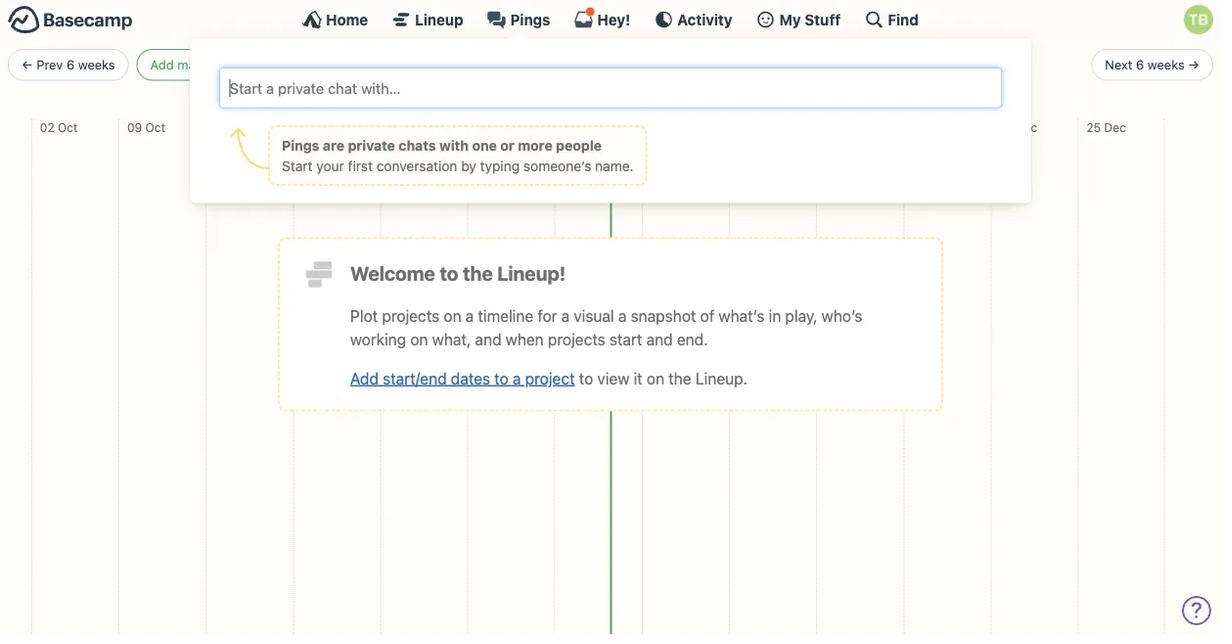 Task type: locate. For each thing, give the bounding box(es) containing it.
20
[[651, 120, 665, 134]]

2 oct from the left
[[145, 120, 165, 134]]

nov for 20 nov
[[669, 120, 690, 134]]

oct for 30 oct
[[407, 120, 427, 134]]

1 horizontal spatial weeks
[[1148, 57, 1185, 72]]

lineup!
[[498, 262, 566, 285]]

start/end
[[383, 369, 447, 388]]

pings button
[[487, 10, 551, 29]]

on
[[444, 306, 462, 325], [411, 330, 428, 349], [647, 369, 665, 388]]

pings up today
[[511, 11, 551, 28]]

and down timeline
[[475, 330, 502, 349]]

projects up working at the bottom of the page
[[382, 306, 440, 325]]

0 horizontal spatial the
[[463, 262, 493, 285]]

nov right 20
[[669, 120, 690, 134]]

timeline
[[478, 306, 534, 325]]

hey!
[[598, 11, 631, 28]]

with
[[440, 137, 469, 153]]

0 vertical spatial pings
[[511, 11, 551, 28]]

1 horizontal spatial the
[[669, 369, 692, 388]]

1 horizontal spatial nov
[[580, 120, 602, 134]]

1 vertical spatial add
[[350, 369, 379, 388]]

16 oct
[[215, 120, 251, 134]]

1 horizontal spatial add
[[350, 369, 379, 388]]

1 dec from the left
[[1016, 120, 1038, 134]]

oct for 09 oct
[[145, 120, 165, 134]]

and
[[475, 330, 502, 349], [647, 330, 673, 349]]

find
[[888, 11, 919, 28]]

←
[[22, 57, 33, 72]]

13 nov
[[564, 120, 602, 134]]

dec right 25
[[1105, 120, 1127, 134]]

by
[[461, 158, 477, 174]]

my stuff
[[780, 11, 841, 28]]

0 vertical spatial on
[[444, 306, 462, 325]]

plot
[[350, 306, 378, 325]]

main element
[[0, 0, 1222, 203]]

oct right 09
[[145, 120, 165, 134]]

0 horizontal spatial nov
[[495, 120, 516, 134]]

chats
[[399, 137, 436, 153]]

on left the what, on the left bottom
[[411, 330, 428, 349]]

to
[[440, 262, 459, 285], [495, 369, 509, 388], [579, 369, 594, 388]]

first
[[348, 158, 373, 174]]

1 horizontal spatial dec
[[1105, 120, 1127, 134]]

23 oct
[[302, 120, 340, 134]]

when
[[506, 330, 544, 349]]

what's
[[719, 306, 765, 325]]

0 horizontal spatial weeks
[[78, 57, 115, 72]]

to right 'welcome' on the top left of page
[[440, 262, 459, 285]]

or
[[501, 137, 515, 153]]

18
[[1000, 120, 1013, 134]]

6
[[66, 57, 75, 72], [1137, 57, 1145, 72]]

1 horizontal spatial and
[[647, 330, 673, 349]]

oct
[[58, 120, 78, 134], [145, 120, 165, 134], [231, 120, 251, 134], [320, 120, 340, 134], [407, 120, 427, 134]]

oct right 02
[[58, 120, 78, 134]]

0 horizontal spatial projects
[[382, 306, 440, 325]]

1 horizontal spatial projects
[[548, 330, 606, 349]]

tim burton image
[[1185, 5, 1214, 34]]

2 weeks from the left
[[1148, 57, 1185, 72]]

dec right 18
[[1016, 120, 1038, 134]]

2 dec from the left
[[1105, 120, 1127, 134]]

nov for 06 nov
[[495, 120, 516, 134]]

people
[[556, 137, 602, 153]]

0 vertical spatial add
[[150, 57, 174, 72]]

hey! button
[[574, 7, 631, 29]]

a right for
[[562, 306, 570, 325]]

the
[[463, 262, 493, 285], [669, 369, 692, 388]]

pings
[[511, 11, 551, 28], [282, 137, 320, 153]]

my
[[780, 11, 802, 28]]

2 horizontal spatial to
[[579, 369, 594, 388]]

1 vertical spatial projects
[[548, 330, 606, 349]]

weeks right prev
[[78, 57, 115, 72]]

oct up chats
[[407, 120, 427, 134]]

4 oct from the left
[[320, 120, 340, 134]]

dec
[[1016, 120, 1038, 134], [1105, 120, 1127, 134]]

add inside "link"
[[150, 57, 174, 72]]

1 horizontal spatial 6
[[1137, 57, 1145, 72]]

on right it
[[647, 369, 665, 388]]

0 vertical spatial the
[[463, 262, 493, 285]]

for
[[538, 306, 558, 325]]

today
[[549, 55, 595, 74]]

3 nov from the left
[[669, 120, 690, 134]]

add start/end dates to a project to view it on the lineup.
[[350, 369, 748, 388]]

projects down visual
[[548, 330, 606, 349]]

oct for 23 oct
[[320, 120, 340, 134]]

1 nov from the left
[[495, 120, 516, 134]]

0 horizontal spatial on
[[411, 330, 428, 349]]

1 oct from the left
[[58, 120, 78, 134]]

6 right next
[[1137, 57, 1145, 72]]

pings for pings
[[511, 11, 551, 28]]

0 horizontal spatial pings
[[282, 137, 320, 153]]

0 horizontal spatial 6
[[66, 57, 75, 72]]

pings inside pings are private chats with one or more people start your first conversation by typing someone's name.
[[282, 137, 320, 153]]

3 oct from the left
[[231, 120, 251, 134]]

a left project
[[513, 369, 521, 388]]

1 vertical spatial the
[[669, 369, 692, 388]]

1 vertical spatial pings
[[282, 137, 320, 153]]

pings down 23
[[282, 137, 320, 153]]

it
[[634, 369, 643, 388]]

add
[[150, 57, 174, 72], [350, 369, 379, 388]]

1 horizontal spatial to
[[495, 369, 509, 388]]

02
[[40, 120, 54, 134]]

nov up or
[[495, 120, 516, 134]]

welcome to the lineup!
[[350, 262, 566, 285]]

and down snapshot at the right
[[647, 330, 673, 349]]

2 and from the left
[[647, 330, 673, 349]]

what,
[[432, 330, 471, 349]]

dec for 18 dec
[[1016, 120, 1038, 134]]

to right dates
[[495, 369, 509, 388]]

weeks
[[78, 57, 115, 72], [1148, 57, 1185, 72]]

nov
[[495, 120, 516, 134], [580, 120, 602, 134], [669, 120, 690, 134]]

5 oct from the left
[[407, 120, 427, 134]]

nov right 13
[[580, 120, 602, 134]]

pings inside "popup button"
[[511, 11, 551, 28]]

a
[[466, 306, 474, 325], [562, 306, 570, 325], [619, 306, 627, 325], [513, 369, 521, 388]]

1 horizontal spatial pings
[[511, 11, 551, 28]]

2 vertical spatial on
[[647, 369, 665, 388]]

the down end.
[[669, 369, 692, 388]]

0 horizontal spatial add
[[150, 57, 174, 72]]

2 horizontal spatial nov
[[669, 120, 690, 134]]

6 right prev
[[66, 57, 75, 72]]

home link
[[303, 10, 368, 29]]

2 nov from the left
[[580, 120, 602, 134]]

projects
[[382, 306, 440, 325], [548, 330, 606, 349]]

oct up are on the left top
[[320, 120, 340, 134]]

the up timeline
[[463, 262, 493, 285]]

add for add start/end dates to a project to view it on the lineup.
[[350, 369, 379, 388]]

weeks left →
[[1148, 57, 1185, 72]]

one
[[472, 137, 497, 153]]

0 horizontal spatial dec
[[1016, 120, 1038, 134]]

lineup link
[[392, 10, 464, 29]]

to left 'view'
[[579, 369, 594, 388]]

add left marker
[[150, 57, 174, 72]]

0 horizontal spatial and
[[475, 330, 502, 349]]

end.
[[677, 330, 708, 349]]

on up the what, on the left bottom
[[444, 306, 462, 325]]

25
[[1087, 120, 1102, 134]]

start
[[610, 330, 643, 349]]

add down working at the bottom of the page
[[350, 369, 379, 388]]

oct right 16 in the top of the page
[[231, 120, 251, 134]]

20 nov
[[651, 120, 690, 134]]

1 vertical spatial on
[[411, 330, 428, 349]]

add for add marker
[[150, 57, 174, 72]]



Task type: describe. For each thing, give the bounding box(es) containing it.
conversation
[[377, 158, 458, 174]]

in
[[769, 306, 782, 325]]

lineup.
[[696, 369, 748, 388]]

plot projects on a timeline for a visual a snapshot of what's in play, who's working on what, and when projects start and end.
[[350, 306, 863, 349]]

2 horizontal spatial on
[[647, 369, 665, 388]]

add marker link
[[137, 49, 232, 81]]

activity
[[678, 11, 733, 28]]

add marker
[[150, 57, 219, 72]]

start
[[282, 158, 313, 174]]

more
[[518, 137, 553, 153]]

09
[[127, 120, 142, 134]]

18 dec
[[1000, 120, 1038, 134]]

someone's
[[524, 158, 592, 174]]

project
[[525, 369, 575, 388]]

are
[[323, 137, 345, 153]]

lineup
[[415, 11, 464, 28]]

welcome
[[350, 262, 436, 285]]

private
[[348, 137, 395, 153]]

of
[[701, 306, 715, 325]]

who's
[[822, 306, 863, 325]]

working
[[350, 330, 406, 349]]

25 dec
[[1087, 120, 1127, 134]]

your
[[317, 158, 344, 174]]

typing
[[480, 158, 520, 174]]

1 6 from the left
[[66, 57, 75, 72]]

a up start
[[619, 306, 627, 325]]

0 vertical spatial projects
[[382, 306, 440, 325]]

09 oct
[[127, 120, 165, 134]]

play,
[[786, 306, 818, 325]]

02 oct
[[40, 120, 78, 134]]

← prev 6 weeks
[[22, 57, 115, 72]]

oct for 16 oct
[[231, 120, 251, 134]]

next 6 weeks →
[[1106, 57, 1200, 72]]

a up the what, on the left bottom
[[466, 306, 474, 325]]

switch accounts image
[[8, 5, 133, 35]]

1 horizontal spatial on
[[444, 306, 462, 325]]

0 horizontal spatial to
[[440, 262, 459, 285]]

30 oct
[[389, 120, 427, 134]]

23
[[302, 120, 316, 134]]

my stuff button
[[756, 10, 841, 29]]

1 weeks from the left
[[78, 57, 115, 72]]

activity link
[[654, 10, 733, 29]]

→
[[1189, 57, 1200, 72]]

snapshot
[[631, 306, 697, 325]]

1 and from the left
[[475, 330, 502, 349]]

2 6 from the left
[[1137, 57, 1145, 72]]

prev
[[36, 57, 63, 72]]

dates
[[451, 369, 491, 388]]

name.
[[595, 158, 634, 174]]

nov for 13 nov
[[580, 120, 602, 134]]

visual
[[574, 306, 615, 325]]

stuff
[[805, 11, 841, 28]]

find button
[[865, 10, 919, 29]]

Start a private chat with… text field
[[228, 76, 994, 100]]

pings are private chats with one or more people start your first conversation by typing someone's name.
[[282, 137, 634, 174]]

06 nov
[[476, 120, 516, 134]]

marker
[[177, 57, 219, 72]]

next
[[1106, 57, 1133, 72]]

home
[[326, 11, 368, 28]]

13
[[564, 120, 576, 134]]

dec for 25 dec
[[1105, 120, 1127, 134]]

oct for 02 oct
[[58, 120, 78, 134]]

add start/end dates to a project link
[[350, 369, 575, 388]]

06
[[476, 120, 491, 134]]

pings for pings are private chats with one or more people start your first conversation by typing someone's name.
[[282, 137, 320, 153]]

30
[[389, 120, 404, 134]]

view
[[598, 369, 630, 388]]

16
[[215, 120, 227, 134]]



Task type: vqa. For each thing, say whether or not it's contained in the screenshot.
message.
no



